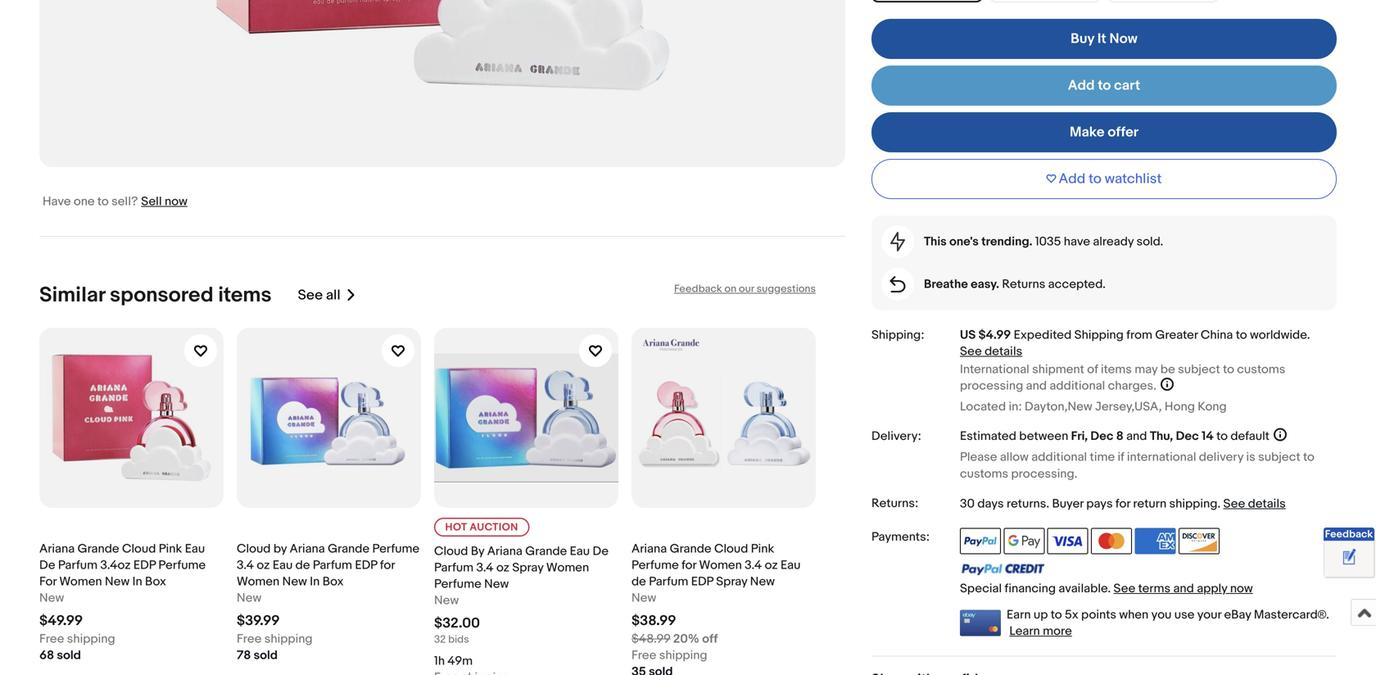 Task type: vqa. For each thing, say whether or not it's contained in the screenshot.
you've
no



Task type: locate. For each thing, give the bounding box(es) containing it.
free
[[39, 632, 64, 647], [237, 632, 262, 647], [632, 648, 657, 663]]

to inside us $4.99 expedited shipping from greater china to worldwide . see details
[[1236, 328, 1248, 343]]

customs down please at the right of page
[[960, 466, 1009, 481]]

buy
[[1071, 30, 1095, 48]]

earn
[[1007, 607, 1031, 622]]

2 box from the left
[[323, 574, 344, 589]]

1 horizontal spatial new text field
[[237, 590, 262, 606]]

0 vertical spatial with details__icon image
[[891, 232, 905, 252]]

breathe
[[924, 277, 968, 292]]

pink for $38.99
[[751, 542, 775, 556]]

cloud inside ariana grande cloud pink eau de parfum 3.4oz edp perfume for women new in box new $49.99 free shipping 68 sold
[[122, 542, 156, 556]]

sell?
[[112, 194, 138, 209]]

now up ebay
[[1231, 581, 1253, 596]]

5x
[[1065, 607, 1079, 622]]

and for fri,
[[1127, 429, 1148, 444]]

0 vertical spatial details
[[985, 344, 1023, 359]]

perfume right the 3.4oz
[[158, 558, 206, 573]]

to down china
[[1223, 362, 1235, 377]]

1 horizontal spatial dec
[[1176, 429, 1199, 444]]

in inside ariana grande cloud pink eau de parfum 3.4oz edp perfume for women new in box new $49.99 free shipping 68 sold
[[132, 574, 142, 589]]

2 horizontal spatial free
[[632, 648, 657, 663]]

add to watchlist
[[1059, 171, 1162, 188]]

spray up off
[[716, 574, 748, 589]]

1 vertical spatial details
[[1248, 496, 1286, 511]]

have one to sell? sell now
[[43, 194, 188, 209]]

processing
[[960, 379, 1024, 393]]

shipping down 20%
[[659, 648, 708, 663]]

easy.
[[971, 277, 1000, 292]]

with details__icon image left breathe
[[890, 276, 906, 293]]

eau inside ariana grande cloud pink perfume for women 3.4 oz eau de parfum edp spray new new $38.99 $48.99 20% off free shipping
[[781, 558, 801, 573]]

thu,
[[1150, 429, 1174, 444]]

items
[[218, 283, 272, 308], [1101, 362, 1132, 377]]

free up 78 on the bottom left of the page
[[237, 632, 262, 647]]

make
[[1070, 124, 1105, 141]]

paypal image
[[960, 528, 1001, 554]]

free shipping text field down 20%
[[632, 647, 708, 664]]

see details link
[[960, 344, 1023, 359], [1224, 496, 1286, 511]]

items inside international shipment of items may be subject to customs processing and additional charges.
[[1101, 362, 1132, 377]]

with details__icon image
[[891, 232, 905, 252], [890, 276, 906, 293]]

0 horizontal spatial details
[[985, 344, 1023, 359]]

new
[[105, 574, 130, 589], [282, 574, 307, 589], [750, 574, 775, 589], [484, 577, 509, 592], [39, 591, 64, 606], [237, 591, 262, 606], [632, 591, 657, 606], [434, 593, 459, 608]]

to left watchlist
[[1089, 171, 1102, 188]]

shipping:
[[872, 328, 925, 343]]

us
[[960, 328, 976, 343]]

between
[[1020, 429, 1069, 444]]

1 horizontal spatial free shipping text field
[[632, 647, 708, 664]]

1 horizontal spatial box
[[323, 574, 344, 589]]

special
[[960, 581, 1002, 596]]

2 vertical spatial and
[[1174, 581, 1195, 596]]

ariana inside ariana grande cloud pink perfume for women 3.4 oz eau de parfum edp spray new new $38.99 $48.99 20% off free shipping
[[632, 542, 667, 556]]

1 pink from the left
[[159, 542, 182, 556]]

with details__icon image for this
[[891, 232, 905, 252]]

1035
[[1036, 234, 1061, 249]]

0 vertical spatial subject
[[1178, 362, 1221, 377]]

1 horizontal spatial pink
[[751, 542, 775, 556]]

perfume up $38.99 text field
[[632, 558, 679, 573]]

our
[[739, 283, 754, 295]]

de inside cloud by ariana grande perfume 3.4 oz eau de parfum edp for women new in box new $39.99 free shipping 78 sold
[[296, 558, 310, 573]]

cloud inside cloud by ariana grande eau de parfum 3.4 oz spray women perfume new new $32.00 32 bids 1h 49m
[[434, 544, 468, 559]]

1 vertical spatial customs
[[960, 466, 1009, 481]]

oz inside ariana grande cloud pink perfume for women 3.4 oz eau de parfum edp spray new new $38.99 $48.99 20% off free shipping
[[765, 558, 778, 573]]

0 vertical spatial and
[[1026, 379, 1047, 393]]

this
[[924, 234, 947, 249]]

see terms and apply now link
[[1114, 581, 1253, 596]]

hot
[[445, 521, 467, 534]]

and right the 8
[[1127, 429, 1148, 444]]

0 horizontal spatial free shipping text field
[[39, 631, 115, 647]]

Free shipping text field
[[39, 631, 115, 647], [632, 647, 708, 664]]

shipping down $49.99 text field on the left
[[67, 632, 115, 647]]

spray down auction on the left bottom
[[512, 561, 544, 575]]

and up use
[[1174, 581, 1195, 596]]

to right china
[[1236, 328, 1248, 343]]

google pay image
[[1004, 528, 1045, 554]]

to right is
[[1304, 450, 1315, 465]]

now
[[165, 194, 188, 209], [1231, 581, 1253, 596]]

32 bids text field
[[434, 634, 469, 646]]

1 horizontal spatial items
[[1101, 362, 1132, 377]]

3 new text field from the left
[[632, 590, 657, 606]]

spray
[[512, 561, 544, 575], [716, 574, 748, 589]]

0 horizontal spatial spray
[[512, 561, 544, 575]]

estimated
[[960, 429, 1017, 444]]

1 horizontal spatial oz
[[496, 561, 510, 575]]

customs down worldwide
[[1237, 362, 1286, 377]]

1 horizontal spatial .
[[1218, 496, 1221, 511]]

1 vertical spatial items
[[1101, 362, 1132, 377]]

1 horizontal spatial details
[[1248, 496, 1286, 511]]

0 vertical spatial customs
[[1237, 362, 1286, 377]]

oz inside cloud by ariana grande eau de parfum 3.4 oz spray women perfume new new $32.00 32 bids 1h 49m
[[496, 561, 510, 575]]

2 in from the left
[[310, 574, 320, 589]]

please allow additional time if international delivery is subject to customs processing.
[[960, 450, 1315, 481]]

and down shipment
[[1026, 379, 1047, 393]]

for
[[39, 574, 57, 589]]

None text field
[[632, 664, 673, 675]]

0 horizontal spatial dec
[[1091, 429, 1114, 444]]

3.4 inside ariana grande cloud pink perfume for women 3.4 oz eau de parfum edp spray new new $38.99 $48.99 20% off free shipping
[[745, 558, 762, 573]]

New text field
[[39, 590, 64, 606], [237, 590, 262, 606], [632, 590, 657, 606]]

0 horizontal spatial customs
[[960, 466, 1009, 481]]

perfume up new text field
[[434, 577, 482, 592]]

1 horizontal spatial feedback
[[1325, 528, 1374, 541]]

have
[[43, 194, 71, 209]]

0 horizontal spatial 3.4
[[237, 558, 254, 573]]

ariana up for at the left bottom of page
[[39, 542, 75, 556]]

de up $38.99 text field
[[632, 574, 646, 589]]

details inside us $4.99 expedited shipping from greater china to worldwide . see details
[[985, 344, 1023, 359]]

sold inside ariana grande cloud pink eau de parfum 3.4oz edp perfume for women new in box new $49.99 free shipping 68 sold
[[57, 648, 81, 663]]

women inside cloud by ariana grande eau de parfum 3.4 oz spray women perfume new new $32.00 32 bids 1h 49m
[[546, 561, 589, 575]]

2 horizontal spatial edp
[[691, 574, 714, 589]]

ariana right by
[[290, 542, 325, 556]]

ariana inside ariana grande cloud pink eau de parfum 3.4oz edp perfume for women new in box new $49.99 free shipping 68 sold
[[39, 542, 75, 556]]

add to cart link
[[872, 66, 1337, 106]]

1 vertical spatial feedback
[[1325, 528, 1374, 541]]

1 in from the left
[[132, 574, 142, 589]]

american express image
[[1135, 528, 1176, 554]]

de
[[296, 558, 310, 573], [632, 574, 646, 589]]

ariana up $38.99 text field
[[632, 542, 667, 556]]

1 vertical spatial with details__icon image
[[890, 276, 906, 293]]

shipping down $39.99 text box
[[264, 632, 313, 647]]

0 horizontal spatial now
[[165, 194, 188, 209]]

14
[[1202, 429, 1214, 444]]

pink inside ariana grande cloud pink eau de parfum 3.4oz edp perfume for women new in box new $49.99 free shipping 68 sold
[[159, 542, 182, 556]]

3.4 for $38.99
[[745, 558, 762, 573]]

sell
[[141, 194, 162, 209]]

0 horizontal spatial in
[[132, 574, 142, 589]]

subject inside please allow additional time if international delivery is subject to customs processing.
[[1259, 450, 1301, 465]]

new text field up $38.99 text field
[[632, 590, 657, 606]]

0 vertical spatial de
[[296, 558, 310, 573]]

see inside us $4.99 expedited shipping from greater china to worldwide . see details
[[960, 344, 982, 359]]

subject right is
[[1259, 450, 1301, 465]]

add left cart on the top of the page
[[1068, 77, 1095, 94]]

oz for $38.99
[[765, 558, 778, 573]]

free shipping text field down the $49.99
[[39, 631, 115, 647]]

eau inside ariana grande cloud pink eau de parfum 3.4oz edp perfume for women new in box new $49.99 free shipping 68 sold
[[185, 542, 205, 556]]

0 horizontal spatial free
[[39, 632, 64, 647]]

new text field down for at the left bottom of page
[[39, 590, 64, 606]]

apply
[[1197, 581, 1228, 596]]

1 horizontal spatial edp
[[355, 558, 377, 573]]

perfume inside cloud by ariana grande eau de parfum 3.4 oz spray women perfume new new $32.00 32 bids 1h 49m
[[434, 577, 482, 592]]

0 horizontal spatial and
[[1026, 379, 1047, 393]]

in
[[132, 574, 142, 589], [310, 574, 320, 589]]

to inside international shipment of items may be subject to customs processing and additional charges.
[[1223, 362, 1235, 377]]

de inside ariana grande cloud pink perfume for women 3.4 oz eau de parfum edp spray new new $38.99 $48.99 20% off free shipping
[[632, 574, 646, 589]]

2 horizontal spatial and
[[1174, 581, 1195, 596]]

sold down free shipping text box
[[254, 648, 278, 663]]

to right one
[[97, 194, 109, 209]]

2 horizontal spatial new text field
[[632, 590, 657, 606]]

0 horizontal spatial de
[[296, 558, 310, 573]]

1 horizontal spatial spray
[[716, 574, 748, 589]]

perfume inside ariana grande cloud pink perfume for women 3.4 oz eau de parfum edp spray new new $38.99 $48.99 20% off free shipping
[[632, 558, 679, 573]]

parfum inside cloud by ariana grande perfume 3.4 oz eau de parfum edp for women new in box new $39.99 free shipping 78 sold
[[313, 558, 352, 573]]

fri,
[[1071, 429, 1088, 444]]

financing
[[1005, 581, 1056, 596]]

items left see all text field at left
[[218, 283, 272, 308]]

$49.99 text field
[[39, 613, 83, 630]]

additional down of
[[1050, 379, 1106, 393]]

0 vertical spatial add
[[1068, 77, 1095, 94]]

items up charges.
[[1101, 362, 1132, 377]]

30
[[960, 496, 975, 511]]

with details__icon image left the this
[[891, 232, 905, 252]]

1 vertical spatial and
[[1127, 429, 1148, 444]]

perfume left by
[[372, 542, 420, 556]]

all
[[326, 287, 341, 304]]

points
[[1082, 607, 1117, 622]]

2 sold from the left
[[254, 648, 278, 663]]

customs inside please allow additional time if international delivery is subject to customs processing.
[[960, 466, 1009, 481]]

details
[[985, 344, 1023, 359], [1248, 496, 1286, 511]]

add inside add to cart link
[[1068, 77, 1095, 94]]

dayton,new
[[1025, 400, 1093, 414]]

cloud by ariana grande perfume 3.4 oz eau de parfum edp for women new in box new $39.99 free shipping 78 sold
[[237, 542, 420, 663]]

0 horizontal spatial feedback
[[674, 283, 722, 295]]

2 horizontal spatial oz
[[765, 558, 778, 573]]

delivery
[[1199, 450, 1244, 465]]

women inside cloud by ariana grande perfume 3.4 oz eau de parfum edp for women new in box new $39.99 free shipping 78 sold
[[237, 574, 280, 589]]

oz inside cloud by ariana grande perfume 3.4 oz eau de parfum edp for women new in box new $39.99 free shipping 78 sold
[[257, 558, 270, 573]]

$38.99
[[632, 613, 677, 630]]

1 vertical spatial add
[[1059, 171, 1086, 188]]

1 horizontal spatial subject
[[1259, 450, 1301, 465]]

1 new text field from the left
[[39, 590, 64, 606]]

subject inside international shipment of items may be subject to customs processing and additional charges.
[[1178, 362, 1221, 377]]

1 vertical spatial subject
[[1259, 450, 1301, 465]]

women inside ariana grande cloud pink perfume for women 3.4 oz eau de parfum edp spray new new $38.99 $48.99 20% off free shipping
[[699, 558, 742, 573]]

to right 14
[[1217, 429, 1228, 444]]

0 horizontal spatial subject
[[1178, 362, 1221, 377]]

additional inside please allow additional time if international delivery is subject to customs processing.
[[1032, 450, 1087, 465]]

de inside ariana grande cloud pink eau de parfum 3.4oz edp perfume for women new in box new $49.99 free shipping 68 sold
[[39, 558, 55, 573]]

free down $48.99
[[632, 648, 657, 663]]

0 vertical spatial items
[[218, 283, 272, 308]]

3.4
[[237, 558, 254, 573], [745, 558, 762, 573], [476, 561, 494, 575]]

eau inside cloud by ariana grande perfume 3.4 oz eau de parfum edp for women new in box new $39.99 free shipping 78 sold
[[273, 558, 293, 573]]

parfum
[[58, 558, 98, 573], [313, 558, 352, 573], [434, 561, 474, 575], [649, 574, 689, 589]]

0 horizontal spatial for
[[380, 558, 395, 573]]

free inside ariana grande cloud pink eau de parfum 3.4oz edp perfume for women new in box new $49.99 free shipping 68 sold
[[39, 632, 64, 647]]

2 new text field from the left
[[237, 590, 262, 606]]

1 vertical spatial now
[[1231, 581, 1253, 596]]

1 horizontal spatial and
[[1127, 429, 1148, 444]]

1 horizontal spatial now
[[1231, 581, 1253, 596]]

us $4.99 expedited shipping from greater china to worldwide . see details
[[960, 328, 1311, 359]]

additional up processing.
[[1032, 450, 1087, 465]]

1 horizontal spatial de
[[632, 574, 646, 589]]

details down is
[[1248, 496, 1286, 511]]

for inside ariana grande cloud pink perfume for women 3.4 oz eau de parfum edp spray new new $38.99 $48.99 20% off free shipping
[[682, 558, 697, 573]]

$38.99 text field
[[632, 613, 677, 630]]

cloud inside ariana grande cloud pink perfume for women 3.4 oz eau de parfum edp spray new new $38.99 $48.99 20% off free shipping
[[714, 542, 748, 556]]

by
[[274, 542, 287, 556]]

use
[[1175, 607, 1195, 622]]

0 horizontal spatial edp
[[133, 558, 156, 573]]

0 horizontal spatial items
[[218, 283, 272, 308]]

. for 30 days returns . buyer pays for return shipping . see details
[[1218, 496, 1221, 511]]

1 horizontal spatial customs
[[1237, 362, 1286, 377]]

1 sold from the left
[[57, 648, 81, 663]]

one
[[74, 194, 95, 209]]

china
[[1201, 328, 1233, 343]]

0 horizontal spatial de
[[39, 558, 55, 573]]

new text field for new
[[237, 590, 262, 606]]

. for us $4.99 expedited shipping from greater china to worldwide . see details
[[1307, 328, 1311, 343]]

0 horizontal spatial pink
[[159, 542, 182, 556]]

8
[[1117, 429, 1124, 444]]

to
[[1098, 77, 1111, 94], [1089, 171, 1102, 188], [97, 194, 109, 209], [1236, 328, 1248, 343], [1223, 362, 1235, 377], [1217, 429, 1228, 444], [1304, 450, 1315, 465], [1051, 607, 1062, 622]]

2 horizontal spatial 3.4
[[745, 558, 762, 573]]

ariana
[[39, 542, 75, 556], [290, 542, 325, 556], [632, 542, 667, 556], [487, 544, 523, 559]]

edp inside cloud by ariana grande perfume 3.4 oz eau de parfum edp for women new in box new $39.99 free shipping 78 sold
[[355, 558, 377, 573]]

ariana grande cloud pink perfume for women 3.4 oz eau de parfum edp spray new new $38.99 $48.99 20% off free shipping
[[632, 542, 801, 663]]

to left 5x
[[1051, 607, 1062, 622]]

0 vertical spatial additional
[[1050, 379, 1106, 393]]

2 pink from the left
[[751, 542, 775, 556]]

3.4 inside cloud by ariana grande eau de parfum 3.4 oz spray women perfume new new $32.00 32 bids 1h 49m
[[476, 561, 494, 575]]

32
[[434, 634, 446, 646]]

1 horizontal spatial 3.4
[[476, 561, 494, 575]]

de inside cloud by ariana grande eau de parfum 3.4 oz spray women perfume new new $32.00 32 bids 1h 49m
[[593, 544, 609, 559]]

de up free shipping text box
[[296, 558, 310, 573]]

ebay mastercard image
[[960, 610, 1001, 636]]

grande inside cloud by ariana grande eau de parfum 3.4 oz spray women perfume new new $32.00 32 bids 1h 49m
[[525, 544, 567, 559]]

from
[[1127, 328, 1153, 343]]

subject right be
[[1178, 362, 1221, 377]]

1 box from the left
[[145, 574, 166, 589]]

now right sell
[[165, 194, 188, 209]]

. inside us $4.99 expedited shipping from greater china to worldwide . see details
[[1307, 328, 1311, 343]]

perfume inside cloud by ariana grande perfume 3.4 oz eau de parfum edp for women new in box new $39.99 free shipping 78 sold
[[372, 542, 420, 556]]

1 horizontal spatial sold
[[254, 648, 278, 663]]

to inside please allow additional time if international delivery is subject to customs processing.
[[1304, 450, 1315, 465]]

1 vertical spatial de
[[632, 574, 646, 589]]

free up 68
[[39, 632, 64, 647]]

1 horizontal spatial see details link
[[1224, 496, 1286, 511]]

add down make
[[1059, 171, 1086, 188]]

perfume inside ariana grande cloud pink eau de parfum 3.4oz edp perfume for women new in box new $49.99 free shipping 68 sold
[[158, 558, 206, 573]]

0 vertical spatial see details link
[[960, 344, 1023, 359]]

greater
[[1156, 328, 1198, 343]]

0 vertical spatial feedback
[[674, 283, 722, 295]]

see down us
[[960, 344, 982, 359]]

1 vertical spatial see details link
[[1224, 496, 1286, 511]]

make offer
[[1070, 124, 1139, 141]]

grande inside cloud by ariana grande perfume 3.4 oz eau de parfum edp for women new in box new $39.99 free shipping 78 sold
[[328, 542, 370, 556]]

2 horizontal spatial .
[[1307, 328, 1311, 343]]

1 vertical spatial additional
[[1032, 450, 1087, 465]]

0 horizontal spatial oz
[[257, 558, 270, 573]]

2 dec from the left
[[1176, 429, 1199, 444]]

time
[[1090, 450, 1115, 465]]

may
[[1135, 362, 1158, 377]]

located
[[960, 400, 1006, 414]]

new text field up $39.99
[[237, 590, 262, 606]]

spray inside ariana grande cloud pink perfume for women 3.4 oz eau de parfum edp spray new new $38.99 $48.99 20% off free shipping
[[716, 574, 748, 589]]

with details__icon image for breathe
[[890, 276, 906, 293]]

allow
[[1000, 450, 1029, 465]]

78 sold text field
[[237, 647, 278, 664]]

None text field
[[434, 670, 510, 675]]

1 horizontal spatial de
[[593, 544, 609, 559]]

add inside the add to watchlist button
[[1059, 171, 1086, 188]]

see details link down is
[[1224, 496, 1286, 511]]

additional
[[1050, 379, 1106, 393], [1032, 450, 1087, 465]]

free inside cloud by ariana grande perfume 3.4 oz eau de parfum edp for women new in box new $39.99 free shipping 78 sold
[[237, 632, 262, 647]]

hong
[[1165, 400, 1195, 414]]

grande
[[77, 542, 119, 556], [328, 542, 370, 556], [670, 542, 712, 556], [525, 544, 567, 559]]

ariana down auction on the left bottom
[[487, 544, 523, 559]]

sold
[[57, 648, 81, 663], [254, 648, 278, 663]]

suggestions
[[757, 283, 816, 295]]

sold right 68
[[57, 648, 81, 663]]

1 horizontal spatial free
[[237, 632, 262, 647]]

in inside cloud by ariana grande perfume 3.4 oz eau de parfum edp for women new in box new $39.99 free shipping 78 sold
[[310, 574, 320, 589]]

0 horizontal spatial sold
[[57, 648, 81, 663]]

pink inside ariana grande cloud pink perfume for women 3.4 oz eau de parfum edp spray new new $38.99 $48.99 20% off free shipping
[[751, 542, 775, 556]]

details down $4.99
[[985, 344, 1023, 359]]

dec left 14
[[1176, 429, 1199, 444]]

1 horizontal spatial in
[[310, 574, 320, 589]]

cloud by ariana grande eau de parfum 3.4 oz spray women perfume new new $32.00 32 bids 1h 49m
[[434, 544, 609, 669]]

de
[[593, 544, 609, 559], [39, 558, 55, 573]]

see details link down $4.99
[[960, 344, 1023, 359]]

0 horizontal spatial box
[[145, 574, 166, 589]]

1 horizontal spatial for
[[682, 558, 697, 573]]

0 horizontal spatial new text field
[[39, 590, 64, 606]]

dec left the 8
[[1091, 429, 1114, 444]]

see all
[[298, 287, 341, 304]]



Task type: describe. For each thing, give the bounding box(es) containing it.
ebay
[[1225, 607, 1252, 622]]

more
[[1043, 624, 1072, 639]]

see left all
[[298, 287, 323, 304]]

similar
[[39, 283, 105, 308]]

delivery:
[[872, 429, 922, 444]]

free inside ariana grande cloud pink perfume for women 3.4 oz eau de parfum edp spray new new $38.99 $48.99 20% off free shipping
[[632, 648, 657, 663]]

see up when
[[1114, 581, 1136, 596]]

eau inside cloud by ariana grande eau de parfum 3.4 oz spray women perfume new new $32.00 32 bids 1h 49m
[[570, 544, 590, 559]]

$32.00 text field
[[434, 615, 480, 632]]

$48.99
[[632, 632, 671, 647]]

breathe easy. returns accepted.
[[924, 277, 1106, 292]]

offer
[[1108, 124, 1139, 141]]

international
[[1127, 450, 1197, 465]]

when
[[1120, 607, 1149, 622]]

details for 30 days returns . buyer pays for return shipping . see details
[[1248, 496, 1286, 511]]

international
[[960, 362, 1030, 377]]

learn
[[1010, 624, 1040, 639]]

cart
[[1114, 77, 1141, 94]]

off
[[702, 632, 718, 647]]

previous price $48.99 20% off text field
[[632, 631, 718, 647]]

additional inside international shipment of items may be subject to customs processing and additional charges.
[[1050, 379, 1106, 393]]

now
[[1110, 30, 1138, 48]]

master card image
[[1091, 528, 1132, 554]]

by
[[471, 544, 485, 559]]

20%
[[673, 632, 700, 647]]

your
[[1198, 607, 1222, 622]]

have
[[1064, 234, 1091, 249]]

68
[[39, 648, 54, 663]]

$32.00
[[434, 615, 480, 632]]

parfum inside ariana grande cloud pink eau de parfum 3.4oz edp perfume for women new in box new $49.99 free shipping 68 sold
[[58, 558, 98, 573]]

auction
[[470, 521, 519, 534]]

trending.
[[982, 234, 1033, 249]]

add to watchlist button
[[872, 159, 1337, 199]]

feedback on our suggestions
[[674, 283, 816, 295]]

is
[[1247, 450, 1256, 465]]

returns
[[1002, 277, 1046, 292]]

add to cart
[[1068, 77, 1141, 94]]

add for add to cart
[[1068, 77, 1095, 94]]

it
[[1098, 30, 1107, 48]]

cloud inside cloud by ariana grande perfume 3.4 oz eau de parfum edp for women new in box new $39.99 free shipping 78 sold
[[237, 542, 271, 556]]

shipment
[[1033, 362, 1085, 377]]

discover image
[[1179, 528, 1220, 554]]

de for bids
[[593, 544, 609, 559]]

oz for bids
[[496, 561, 510, 575]]

78
[[237, 648, 251, 663]]

0 horizontal spatial see details link
[[960, 344, 1023, 359]]

estimated between fri, dec 8 and thu, dec 14 to default
[[960, 429, 1270, 444]]

and inside international shipment of items may be subject to customs processing and additional charges.
[[1026, 379, 1047, 393]]

shipping inside cloud by ariana grande perfume 3.4 oz eau de parfum edp for women new in box new $39.99 free shipping 78 sold
[[264, 632, 313, 647]]

spray inside cloud by ariana grande eau de parfum 3.4 oz spray women perfume new new $32.00 32 bids 1h 49m
[[512, 561, 544, 575]]

women inside ariana grande cloud pink eau de parfum 3.4oz edp perfume for women new in box new $49.99 free shipping 68 sold
[[59, 574, 102, 589]]

$39.99 text field
[[237, 613, 280, 630]]

grande inside ariana grande cloud pink eau de parfum 3.4oz edp perfume for women new in box new $49.99 free shipping 68 sold
[[77, 542, 119, 556]]

customs inside international shipment of items may be subject to customs processing and additional charges.
[[1237, 362, 1286, 377]]

sell now link
[[141, 194, 188, 209]]

parfum inside cloud by ariana grande eau de parfum 3.4 oz spray women perfume new new $32.00 32 bids 1h 49m
[[434, 561, 474, 575]]

$39.99
[[237, 613, 280, 630]]

3.4 for bids
[[476, 561, 494, 575]]

pink for $49.99
[[159, 542, 182, 556]]

already
[[1093, 234, 1134, 249]]

parfum inside ariana grande cloud pink perfume for women 3.4 oz eau de parfum edp spray new new $38.99 $48.99 20% off free shipping
[[649, 574, 689, 589]]

be
[[1161, 362, 1176, 377]]

Free shipping text field
[[237, 631, 313, 647]]

feedback for feedback on our suggestions
[[674, 283, 722, 295]]

processing.
[[1011, 466, 1078, 481]]

hot auction
[[445, 521, 519, 534]]

ariana grande cloud pink eau de parfum 3.4oz edp perfume for women new in box new $49.99 free shipping 68 sold
[[39, 542, 206, 663]]

worldwide
[[1250, 328, 1307, 343]]

watchlist
[[1105, 171, 1162, 188]]

mastercard®.
[[1254, 607, 1330, 622]]

1h
[[434, 654, 445, 669]]

grande inside ariana grande cloud pink perfume for women 3.4 oz eau de parfum edp spray new new $38.99 $48.99 20% off free shipping
[[670, 542, 712, 556]]

to left cart on the top of the page
[[1098, 77, 1111, 94]]

see down delivery
[[1224, 496, 1246, 511]]

bids
[[448, 634, 469, 646]]

one's
[[950, 234, 979, 249]]

shipping inside ariana grande cloud pink eau de parfum 3.4oz edp perfume for women new in box new $49.99 free shipping 68 sold
[[67, 632, 115, 647]]

edp inside ariana grande cloud pink perfume for women 3.4 oz eau de parfum edp spray new new $38.99 $48.99 20% off free shipping
[[691, 574, 714, 589]]

to inside button
[[1089, 171, 1102, 188]]

edp inside ariana grande cloud pink eau de parfum 3.4oz edp perfume for women new in box new $49.99 free shipping 68 sold
[[133, 558, 156, 573]]

buy it now link
[[872, 19, 1337, 59]]

68 sold text field
[[39, 647, 81, 664]]

3.4oz
[[100, 558, 131, 573]]

sold inside cloud by ariana grande perfume 3.4 oz eau de parfum edp for women new in box new $39.99 free shipping 78 sold
[[254, 648, 278, 663]]

for inside cloud by ariana grande perfume 3.4 oz eau de parfum edp for women new in box new $39.99 free shipping 78 sold
[[380, 558, 395, 573]]

returns:
[[872, 496, 919, 511]]

buy it now
[[1071, 30, 1138, 48]]

box inside ariana grande cloud pink eau de parfum 3.4oz edp perfume for women new in box new $49.99 free shipping 68 sold
[[145, 574, 166, 589]]

ariana inside cloud by ariana grande eau de parfum 3.4 oz spray women perfume new new $32.00 32 bids 1h 49m
[[487, 544, 523, 559]]

2 horizontal spatial for
[[1116, 496, 1131, 511]]

3.4 inside cloud by ariana grande perfume 3.4 oz eau de parfum edp for women new in box new $39.99 free shipping 78 sold
[[237, 558, 254, 573]]

this one's trending. 1035 have already sold.
[[924, 234, 1164, 249]]

you
[[1152, 607, 1172, 622]]

new text field for $49.99
[[39, 590, 64, 606]]

sold.
[[1137, 234, 1164, 249]]

New text field
[[434, 593, 459, 609]]

to inside earn up to 5x points when you use your ebay mastercard®. learn more
[[1051, 607, 1062, 622]]

jersey,usa,
[[1096, 400, 1162, 414]]

buyer
[[1052, 496, 1084, 511]]

similar sponsored items
[[39, 283, 272, 308]]

paypal credit image
[[960, 563, 1046, 576]]

if
[[1118, 450, 1125, 465]]

see all link
[[298, 283, 357, 308]]

available.
[[1059, 581, 1111, 596]]

1h 49m text field
[[434, 653, 473, 670]]

sponsored
[[110, 283, 214, 308]]

learn more link
[[1010, 624, 1072, 639]]

visa image
[[1048, 528, 1089, 554]]

0 vertical spatial now
[[165, 194, 188, 209]]

0 horizontal spatial .
[[1047, 496, 1050, 511]]

feedback for feedback
[[1325, 528, 1374, 541]]

shipping inside ariana grande cloud pink perfume for women 3.4 oz eau de parfum edp spray new new $38.99 $48.99 20% off free shipping
[[659, 648, 708, 663]]

kong
[[1198, 400, 1227, 414]]

box inside cloud by ariana grande perfume 3.4 oz eau de parfum edp for women new in box new $39.99 free shipping 78 sold
[[323, 574, 344, 589]]

and for available.
[[1174, 581, 1195, 596]]

1 dec from the left
[[1091, 429, 1114, 444]]

return
[[1133, 496, 1167, 511]]

add for add to watchlist
[[1059, 171, 1086, 188]]

international shipment of items may be subject to customs processing and additional charges.
[[960, 362, 1286, 393]]

located in: dayton,new jersey,usa, hong kong
[[960, 400, 1227, 414]]

30 days returns . buyer pays for return shipping . see details
[[960, 496, 1286, 511]]

of
[[1087, 362, 1098, 377]]

on
[[725, 283, 737, 295]]

special financing available. see terms and apply now
[[960, 581, 1253, 596]]

de for $49.99
[[39, 558, 55, 573]]

please
[[960, 450, 998, 465]]

See all text field
[[298, 287, 341, 304]]

in:
[[1009, 400, 1022, 414]]

$4.99
[[979, 328, 1011, 343]]

ariana inside cloud by ariana grande perfume 3.4 oz eau de parfum edp for women new in box new $39.99 free shipping 78 sold
[[290, 542, 325, 556]]

shipping up discover image
[[1170, 496, 1218, 511]]

charges.
[[1108, 379, 1157, 393]]

pays
[[1087, 496, 1113, 511]]

details for us $4.99 expedited shipping from greater china to worldwide . see details
[[985, 344, 1023, 359]]



